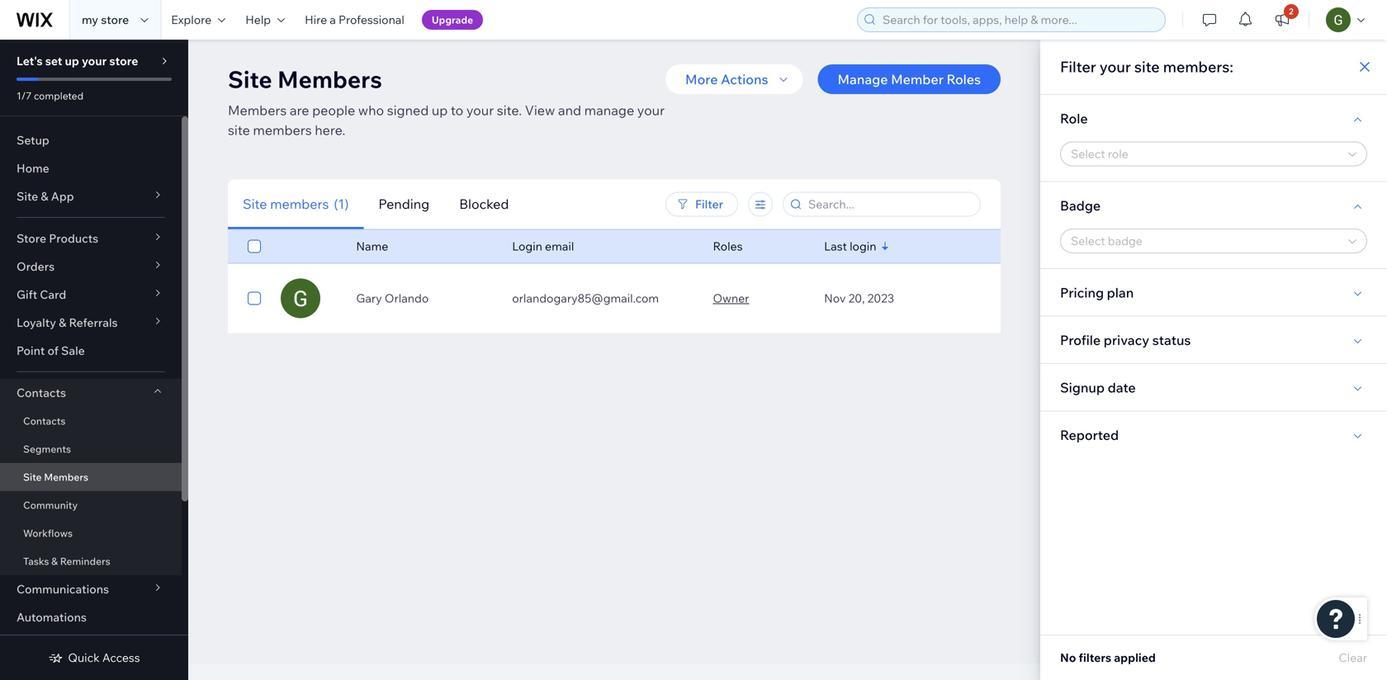 Task type: describe. For each thing, give the bounding box(es) containing it.
access
[[102, 651, 140, 665]]

communications
[[17, 582, 109, 597]]

app
[[51, 189, 74, 204]]

up inside site members members are people who signed up to your site. view and manage your site members here.
[[432, 102, 448, 119]]

store products
[[17, 231, 98, 246]]

1 vertical spatial members
[[270, 196, 329, 212]]

tasks & reminders
[[23, 555, 110, 568]]

last login
[[824, 239, 877, 254]]

Search... field
[[804, 193, 975, 216]]

site for site members members are people who signed up to your site. view and manage your site members here.
[[228, 65, 272, 94]]

profile privacy status
[[1060, 332, 1191, 348]]

contacts for contacts 'link' in the left bottom of the page
[[23, 415, 66, 427]]

members for site members
[[44, 471, 88, 484]]

referrals
[[69, 315, 118, 330]]

filter for filter your site members:
[[1060, 57, 1096, 76]]

1/7
[[17, 90, 32, 102]]

orlandogary85@gmail.com
[[512, 291, 659, 306]]

filters
[[1079, 651, 1112, 665]]

my store
[[82, 12, 129, 27]]

role
[[1060, 110, 1088, 127]]

of
[[47, 344, 59, 358]]

upgrade
[[432, 14, 473, 26]]

last
[[824, 239, 847, 254]]

more
[[685, 71, 718, 88]]

hire a professional
[[305, 12, 405, 27]]

your inside sidebar element
[[82, 54, 107, 68]]

automations link
[[0, 604, 182, 632]]

manage
[[838, 71, 888, 88]]

Select badge field
[[1066, 230, 1344, 253]]

email
[[545, 239, 574, 254]]

to
[[451, 102, 464, 119]]

member
[[891, 71, 944, 88]]

2023
[[868, 291, 894, 306]]

quick access button
[[48, 651, 140, 666]]

here.
[[315, 122, 345, 138]]

& for loyalty
[[59, 315, 66, 330]]

gift
[[17, 287, 37, 302]]

members:
[[1163, 57, 1234, 76]]

loyalty
[[17, 315, 56, 330]]

site members
[[23, 471, 88, 484]]

hire
[[305, 12, 327, 27]]

orders button
[[0, 253, 182, 281]]

0 vertical spatial store
[[101, 12, 129, 27]]

help button
[[236, 0, 295, 40]]

actions
[[721, 71, 768, 88]]

contacts link
[[0, 407, 182, 435]]

2
[[1289, 6, 1294, 17]]

1 vertical spatial members
[[228, 102, 287, 119]]

loyalty & referrals
[[17, 315, 118, 330]]

store inside sidebar element
[[109, 54, 138, 68]]

20,
[[849, 291, 865, 306]]

more actions button
[[666, 64, 803, 94]]

pricing
[[1060, 284, 1104, 301]]

(1)
[[334, 196, 349, 212]]

pricing plan
[[1060, 284, 1134, 301]]

sale
[[61, 344, 85, 358]]

signup
[[1060, 379, 1105, 396]]

site.
[[497, 102, 522, 119]]

let's set up your store
[[17, 54, 138, 68]]

site for site members
[[23, 471, 42, 484]]

people
[[312, 102, 355, 119]]

1/7 completed
[[17, 90, 84, 102]]

store products button
[[0, 225, 182, 253]]

pending button
[[364, 179, 444, 230]]

status
[[1153, 332, 1191, 348]]

setup link
[[0, 126, 182, 154]]

1 horizontal spatial site
[[1135, 57, 1160, 76]]

view
[[525, 102, 555, 119]]

automations
[[17, 610, 87, 625]]

community link
[[0, 491, 182, 519]]

set
[[45, 54, 62, 68]]

applied
[[1114, 651, 1156, 665]]

home
[[17, 161, 49, 175]]

gary orlando
[[356, 291, 429, 306]]

help
[[245, 12, 271, 27]]

tab list containing site members
[[228, 179, 606, 230]]

nov
[[824, 291, 846, 306]]

point of sale
[[17, 344, 85, 358]]

no
[[1060, 651, 1076, 665]]

quick
[[68, 651, 100, 665]]

products
[[49, 231, 98, 246]]

blocked
[[459, 196, 509, 212]]

segments
[[23, 443, 71, 455]]

who
[[358, 102, 384, 119]]



Task type: locate. For each thing, give the bounding box(es) containing it.
0 vertical spatial site
[[1135, 57, 1160, 76]]

blocked button
[[444, 179, 524, 230]]

site
[[228, 65, 272, 94], [17, 189, 38, 204], [243, 196, 267, 212], [23, 471, 42, 484]]

members for site members members are people who signed up to your site. view and manage your site members here.
[[277, 65, 382, 94]]

login
[[512, 239, 542, 254]]

store
[[17, 231, 46, 246]]

community
[[23, 499, 78, 512]]

gift card button
[[0, 281, 182, 309]]

1 horizontal spatial filter
[[1060, 57, 1096, 76]]

more actions
[[685, 71, 768, 88]]

site members link
[[0, 463, 182, 491]]

quick access
[[68, 651, 140, 665]]

a
[[330, 12, 336, 27]]

store down my store
[[109, 54, 138, 68]]

roles down filter button
[[713, 239, 743, 254]]

reminders
[[60, 555, 110, 568]]

signup date
[[1060, 379, 1136, 396]]

contacts up 'segments'
[[23, 415, 66, 427]]

0 vertical spatial filter
[[1060, 57, 1096, 76]]

filter inside button
[[695, 197, 723, 211]]

site members (1)
[[243, 196, 349, 212]]

1 vertical spatial &
[[59, 315, 66, 330]]

setup
[[17, 133, 49, 147]]

completed
[[34, 90, 84, 102]]

0 horizontal spatial filter
[[695, 197, 723, 211]]

segments link
[[0, 435, 182, 463]]

members up people
[[277, 65, 382, 94]]

members up community
[[44, 471, 88, 484]]

site & app
[[17, 189, 74, 204]]

gary
[[356, 291, 382, 306]]

site inside dropdown button
[[17, 189, 38, 204]]

tab list
[[228, 179, 606, 230]]

workflows link
[[0, 519, 182, 548]]

0 vertical spatial members
[[253, 122, 312, 138]]

roles right member
[[947, 71, 981, 88]]

login email
[[512, 239, 574, 254]]

Select role field
[[1066, 142, 1344, 166]]

let's
[[17, 54, 43, 68]]

site & app button
[[0, 183, 182, 211]]

site
[[1135, 57, 1160, 76], [228, 122, 250, 138]]

0 vertical spatial &
[[41, 189, 48, 204]]

0 vertical spatial roles
[[947, 71, 981, 88]]

manage member roles button
[[818, 64, 1001, 94]]

and
[[558, 102, 581, 119]]

your
[[82, 54, 107, 68], [1100, 57, 1131, 76], [466, 102, 494, 119], [637, 102, 665, 119]]

sidebar element
[[0, 40, 188, 680]]

no filters applied
[[1060, 651, 1156, 665]]

1 horizontal spatial roles
[[947, 71, 981, 88]]

home link
[[0, 154, 182, 183]]

date
[[1108, 379, 1136, 396]]

0 horizontal spatial roles
[[713, 239, 743, 254]]

manage member roles
[[838, 71, 981, 88]]

2 horizontal spatial &
[[59, 315, 66, 330]]

contacts
[[17, 386, 66, 400], [23, 415, 66, 427]]

explore
[[171, 12, 212, 27]]

members down are at the top of the page
[[253, 122, 312, 138]]

tasks & reminders link
[[0, 548, 182, 576]]

1 horizontal spatial up
[[432, 102, 448, 119]]

& for site
[[41, 189, 48, 204]]

site inside site members members are people who signed up to your site. view and manage your site members here.
[[228, 65, 272, 94]]

0 horizontal spatial site
[[228, 122, 250, 138]]

signed
[[387, 102, 429, 119]]

communications button
[[0, 576, 182, 604]]

contacts for "contacts" dropdown button
[[17, 386, 66, 400]]

store
[[101, 12, 129, 27], [109, 54, 138, 68]]

& inside site & app dropdown button
[[41, 189, 48, 204]]

hire a professional link
[[295, 0, 414, 40]]

members inside site members members are people who signed up to your site. view and manage your site members here.
[[253, 122, 312, 138]]

1 vertical spatial roles
[[713, 239, 743, 254]]

plan
[[1107, 284, 1134, 301]]

privacy
[[1104, 332, 1150, 348]]

0 vertical spatial contacts
[[17, 386, 66, 400]]

contacts inside 'link'
[[23, 415, 66, 427]]

up right the set
[[65, 54, 79, 68]]

site for site & app
[[17, 189, 38, 204]]

up left to
[[432, 102, 448, 119]]

members left are at the top of the page
[[228, 102, 287, 119]]

are
[[290, 102, 309, 119]]

nov 20, 2023
[[824, 291, 894, 306]]

0 horizontal spatial up
[[65, 54, 79, 68]]

badge
[[1060, 197, 1101, 214]]

owner
[[713, 291, 749, 306]]

gift card
[[17, 287, 66, 302]]

site members members are people who signed up to your site. view and manage your site members here.
[[228, 65, 665, 138]]

store right my
[[101, 12, 129, 27]]

contacts inside dropdown button
[[17, 386, 66, 400]]

0 vertical spatial up
[[65, 54, 79, 68]]

name
[[356, 239, 388, 254]]

& right tasks
[[51, 555, 58, 568]]

0 horizontal spatial &
[[41, 189, 48, 204]]

1 vertical spatial up
[[432, 102, 448, 119]]

1 vertical spatial filter
[[695, 197, 723, 211]]

& right loyalty
[[59, 315, 66, 330]]

card
[[40, 287, 66, 302]]

& inside loyalty & referrals popup button
[[59, 315, 66, 330]]

contacts down the point of sale
[[17, 386, 66, 400]]

filter your site members:
[[1060, 57, 1234, 76]]

site inside "link"
[[23, 471, 42, 484]]

roles inside manage member roles button
[[947, 71, 981, 88]]

professional
[[339, 12, 405, 27]]

None checkbox
[[248, 237, 261, 256], [248, 289, 261, 308], [248, 237, 261, 256], [248, 289, 261, 308]]

1 vertical spatial contacts
[[23, 415, 66, 427]]

site for site members (1)
[[243, 196, 267, 212]]

profile
[[1060, 332, 1101, 348]]

members inside "link"
[[44, 471, 88, 484]]

site inside site members members are people who signed up to your site. view and manage your site members here.
[[228, 122, 250, 138]]

2 button
[[1264, 0, 1301, 40]]

gary orlando image
[[281, 279, 321, 318]]

1 horizontal spatial &
[[51, 555, 58, 568]]

& for tasks
[[51, 555, 58, 568]]

2 vertical spatial members
[[44, 471, 88, 484]]

orders
[[17, 259, 55, 274]]

members left (1)
[[270, 196, 329, 212]]

& inside tasks & reminders link
[[51, 555, 58, 568]]

point
[[17, 344, 45, 358]]

filter button
[[666, 192, 738, 217]]

my
[[82, 12, 98, 27]]

0 vertical spatial members
[[277, 65, 382, 94]]

1 vertical spatial store
[[109, 54, 138, 68]]

reported
[[1060, 427, 1119, 443]]

2 vertical spatial &
[[51, 555, 58, 568]]

orlando
[[385, 291, 429, 306]]

1 vertical spatial site
[[228, 122, 250, 138]]

upgrade button
[[422, 10, 483, 30]]

Search for tools, apps, help & more... field
[[878, 8, 1160, 31]]

up
[[65, 54, 79, 68], [432, 102, 448, 119]]

filter for filter
[[695, 197, 723, 211]]

point of sale link
[[0, 337, 182, 365]]

& left app in the top left of the page
[[41, 189, 48, 204]]

up inside sidebar element
[[65, 54, 79, 68]]



Task type: vqa. For each thing, say whether or not it's contained in the screenshot.
in to the right
no



